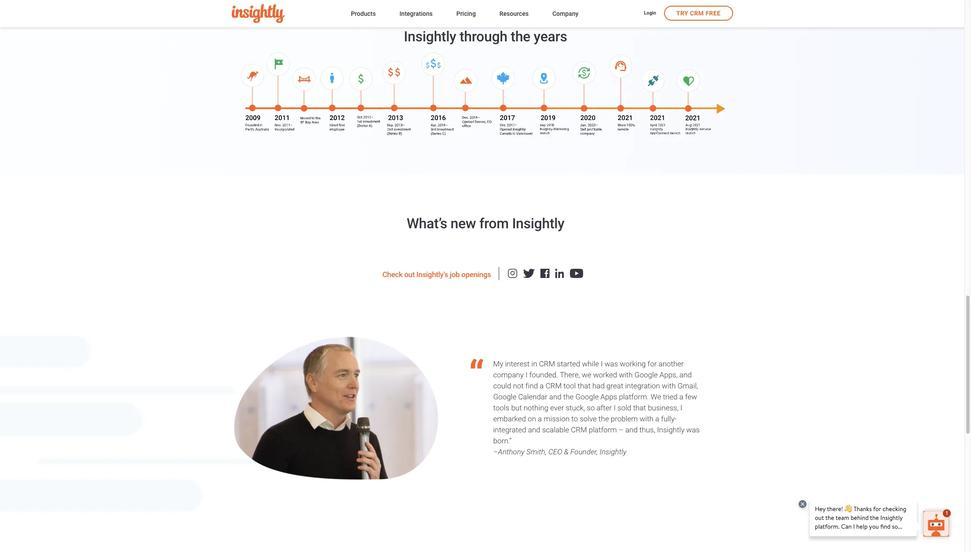 Task type: locate. For each thing, give the bounding box(es) containing it.
i left sold
[[614, 404, 616, 413]]

check out insightly's job openings link
[[383, 270, 508, 279]]

another
[[659, 360, 684, 369]]

gmail,
[[678, 382, 699, 391]]

few
[[686, 393, 698, 402]]

check out insightly's job openings
[[383, 270, 491, 279]]

integrations link
[[400, 8, 433, 20]]

free
[[706, 10, 721, 17]]

there,
[[560, 371, 580, 380]]

was up "worked"
[[605, 360, 619, 369]]

from
[[480, 215, 509, 232]]

company
[[494, 371, 524, 380]]

platform.
[[620, 393, 649, 402]]

insightly logo image
[[232, 4, 285, 23]]

founder,
[[571, 448, 598, 457]]

pricing
[[457, 10, 476, 17]]

google up the "integration" at bottom right
[[635, 371, 658, 380]]

with down working
[[619, 371, 633, 380]]

a right the on
[[538, 415, 542, 424]]

the
[[511, 28, 531, 45], [564, 393, 574, 402], [599, 415, 609, 424]]

2 horizontal spatial with
[[662, 382, 676, 391]]

in
[[532, 360, 538, 369]]

that down we
[[578, 382, 591, 391]]

0 vertical spatial the
[[511, 28, 531, 45]]

on
[[528, 415, 537, 424]]

and up ever
[[550, 393, 562, 402]]

check
[[383, 270, 403, 279]]

1 vertical spatial that
[[634, 404, 647, 413]]

and right –
[[626, 426, 638, 435]]

was
[[605, 360, 619, 369], [687, 426, 700, 435]]

and
[[680, 371, 692, 380], [550, 393, 562, 402], [528, 426, 541, 435], [626, 426, 638, 435]]

google down could on the bottom right of the page
[[494, 393, 517, 402]]

was down few
[[687, 426, 700, 435]]

crm down founded.
[[546, 382, 562, 391]]

with down apps,
[[662, 382, 676, 391]]

i
[[601, 360, 603, 369], [526, 371, 528, 380], [614, 404, 616, 413], [681, 404, 683, 413]]

but
[[512, 404, 522, 413]]

a left fully-
[[656, 415, 660, 424]]

working
[[620, 360, 646, 369]]

1 horizontal spatial the
[[564, 393, 574, 402]]

started
[[557, 360, 581, 369]]

after
[[597, 404, 612, 413]]

–anthony
[[494, 448, 525, 457]]

0 vertical spatial with
[[619, 371, 633, 380]]

try
[[677, 10, 689, 17]]

the down tool
[[564, 393, 574, 402]]

nothing
[[524, 404, 549, 413]]

the down resources link
[[511, 28, 531, 45]]

the down after
[[599, 415, 609, 424]]

1 vertical spatial with
[[662, 382, 676, 391]]

my
[[494, 360, 504, 369]]

&
[[565, 448, 569, 457]]

1 horizontal spatial was
[[687, 426, 700, 435]]

integrations
[[400, 10, 433, 17]]

years
[[534, 28, 568, 45]]

problem
[[611, 415, 638, 424]]

with up thus,
[[640, 415, 654, 424]]

crm
[[691, 10, 704, 17], [539, 360, 556, 369], [546, 382, 562, 391], [571, 426, 587, 435]]

0 horizontal spatial was
[[605, 360, 619, 369]]

what's
[[407, 215, 448, 232]]

out
[[405, 270, 415, 279]]

2 vertical spatial with
[[640, 415, 654, 424]]

with
[[619, 371, 633, 380], [662, 382, 676, 391], [640, 415, 654, 424]]

1 horizontal spatial with
[[640, 415, 654, 424]]

tools
[[494, 404, 510, 413]]

insightly logo link
[[232, 4, 337, 23]]

insightly
[[404, 28, 457, 45], [513, 215, 565, 232], [658, 426, 685, 435], [600, 448, 627, 457]]

smith,
[[527, 448, 547, 457]]

0 horizontal spatial google
[[494, 393, 517, 402]]

crm inside button
[[691, 10, 704, 17]]

stuck,
[[566, 404, 586, 413]]

worked
[[594, 371, 618, 380]]

google
[[635, 371, 658, 380], [494, 393, 517, 402], [576, 393, 599, 402]]

0 vertical spatial that
[[578, 382, 591, 391]]

a left few
[[680, 393, 684, 402]]

that
[[578, 382, 591, 391], [634, 404, 647, 413]]

0 horizontal spatial the
[[511, 28, 531, 45]]

–
[[619, 426, 624, 435]]

google up so at the right
[[576, 393, 599, 402]]

products link
[[351, 8, 376, 20]]

pricing link
[[457, 8, 476, 20]]

2 horizontal spatial the
[[599, 415, 609, 424]]

great
[[607, 382, 624, 391]]

that down platform.
[[634, 404, 647, 413]]

born."
[[494, 437, 512, 446]]

thus,
[[640, 426, 656, 435]]

crm up founded.
[[539, 360, 556, 369]]

crm right "try"
[[691, 10, 704, 17]]

company
[[553, 10, 579, 17]]

1 vertical spatial was
[[687, 426, 700, 435]]

1 horizontal spatial google
[[576, 393, 599, 402]]

to
[[572, 415, 578, 424]]

fully-
[[662, 415, 677, 424]]

while
[[583, 360, 599, 369]]

0 vertical spatial was
[[605, 360, 619, 369]]

login
[[645, 10, 657, 16]]

2 horizontal spatial google
[[635, 371, 658, 380]]

a
[[540, 382, 544, 391], [680, 393, 684, 402], [538, 415, 542, 424], [656, 415, 660, 424]]



Task type: vqa. For each thing, say whether or not it's contained in the screenshot.
the topmost with
yes



Task type: describe. For each thing, give the bounding box(es) containing it.
0 horizontal spatial that
[[578, 382, 591, 391]]

1 vertical spatial the
[[564, 393, 574, 402]]

openings
[[462, 270, 491, 279]]

business,
[[648, 404, 679, 413]]

sold
[[618, 404, 632, 413]]

insightly's
[[417, 270, 448, 279]]

solve
[[580, 415, 597, 424]]

apps
[[601, 393, 618, 402]]

mission
[[544, 415, 570, 424]]

apps,
[[660, 371, 678, 380]]

new
[[451, 215, 476, 232]]

my interest in crm started while i was working for another company i founded. there, we worked with google apps, and could not find a crm tool that had great integration with gmail, google calendar and the google apps platform. we tried a few tools but nothing ever stuck, so after i sold that business, i embarked on a mission to solve the problem with a fully- integrated and scalable crm platform – and thus, insightly was born." –anthony smith, ceo & founder, insightly
[[494, 360, 700, 457]]

i up find
[[526, 371, 528, 380]]

find
[[526, 382, 538, 391]]

and down the on
[[528, 426, 541, 435]]

had
[[593, 382, 605, 391]]

we
[[651, 393, 662, 402]]

integration
[[626, 382, 661, 391]]

we
[[582, 371, 592, 380]]

1 horizontal spatial that
[[634, 404, 647, 413]]

for
[[648, 360, 657, 369]]

integrated
[[494, 426, 527, 435]]

and up gmail,
[[680, 371, 692, 380]]

not
[[513, 382, 524, 391]]

embarked
[[494, 415, 526, 424]]

founded.
[[530, 371, 559, 380]]

insightly through the years
[[404, 28, 568, 45]]

interest
[[505, 360, 530, 369]]

try crm free link
[[665, 6, 734, 21]]

try crm free
[[677, 10, 721, 17]]

could
[[494, 382, 512, 391]]

i right while
[[601, 360, 603, 369]]

job
[[450, 270, 460, 279]]

resources
[[500, 10, 529, 17]]

products
[[351, 10, 376, 17]]

through
[[460, 28, 508, 45]]

platform
[[589, 426, 617, 435]]

what's new from insightly
[[407, 215, 565, 232]]

i right 'business,'
[[681, 404, 683, 413]]

try crm free button
[[665, 6, 734, 21]]

login link
[[645, 10, 657, 17]]

company link
[[553, 8, 579, 20]]

so
[[587, 404, 595, 413]]

0 horizontal spatial with
[[619, 371, 633, 380]]

tried
[[663, 393, 678, 402]]

calendar
[[519, 393, 548, 402]]

2 vertical spatial the
[[599, 415, 609, 424]]

ever
[[551, 404, 564, 413]]

ceo
[[549, 448, 563, 457]]

scalable
[[543, 426, 570, 435]]

resources link
[[500, 8, 529, 20]]

tool
[[564, 382, 576, 391]]

crm down to
[[571, 426, 587, 435]]

a right find
[[540, 382, 544, 391]]



